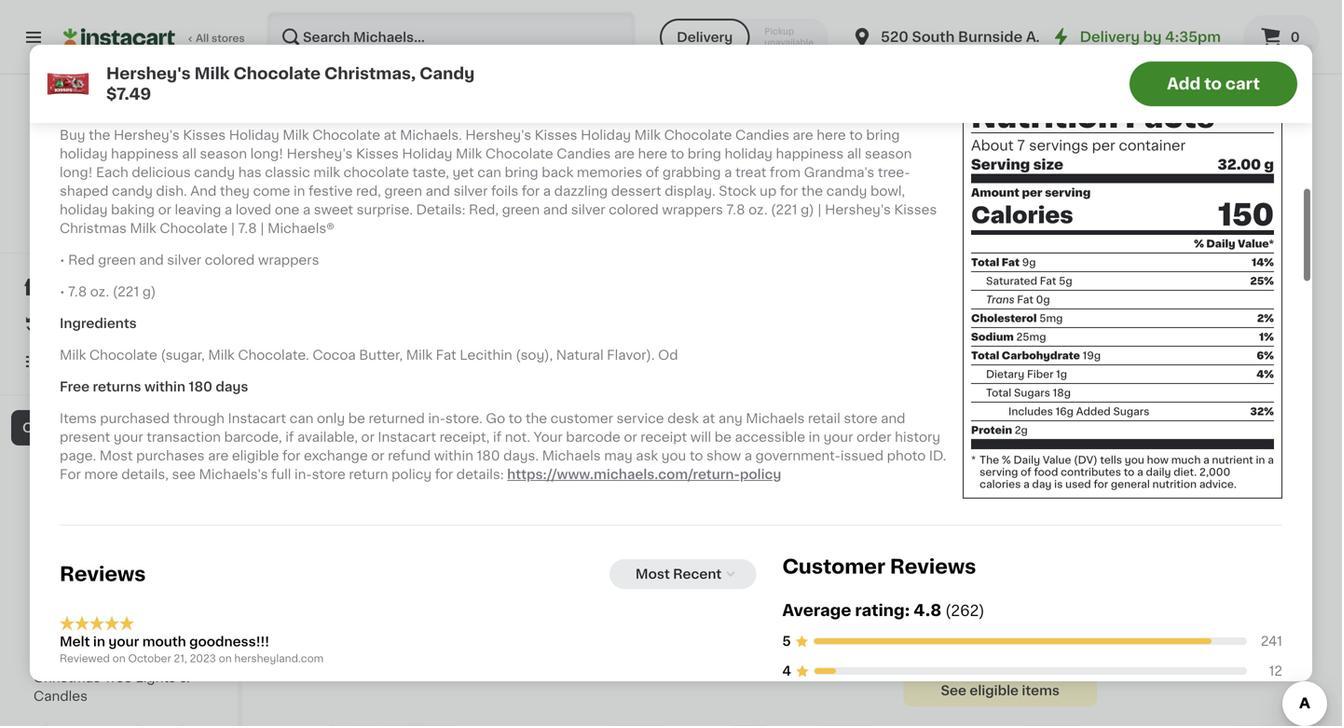 Task type: describe. For each thing, give the bounding box(es) containing it.
0 vertical spatial are
[[793, 128, 813, 142]]

a up stock
[[724, 166, 732, 179]]

nutrition
[[1153, 479, 1197, 489]]

nutrition facts about 7 servings per container
[[971, 103, 1215, 153]]

& inside christmas tree lights & candles
[[179, 671, 190, 684]]

milk inside the hershey's milk chocolate christmas, candy $7.49
[[194, 66, 230, 82]]

crayola coloring book, mess free, baby shark (129)
[[696, 586, 884, 635]]

32%
[[1250, 406, 1274, 417]]

colored inside buy the hershey's kisses holiday milk chocolate at michaels. hershey's kisses holiday milk chocolate candies are here to bring holiday happiness all season long! hershey's kisses holiday milk chocolate candies are here to bring holiday happiness all season long! each delicious candy has classic milk chocolate taste, yet can bring back memories of grabbing a treat from grandma's tree- shaped candy dish. and they come in festive red, green and silver foils for a dazzling dessert display. stock up for the candy bowl, holiday baking or leaving a loved one a sweet surprise. details: red, green and silver colored wrappers 7.8 oz. (221 g) | hershey's kisses christmas milk chocolate | 7.8 | michaels®
[[609, 203, 659, 216]]

49
[[928, 562, 942, 572]]

0 horizontal spatial candy
[[112, 184, 153, 197]]

christmas for christmas stockings & tree skirts & collars
[[34, 617, 101, 630]]

fat for total
[[1002, 257, 1020, 268]]

stockings
[[104, 617, 169, 630]]

for right foils
[[522, 184, 540, 197]]

& up reviewed
[[74, 636, 84, 649]]

2 policy from the left
[[740, 468, 782, 481]]

are inside items purchased through instacart can only be returned in-store. go to the customer service desk at any michaels retail store and present your transaction barcode, if available, or instacart receipt, if not. your barcode or receipt will be accessible in your order history page. most purchases are eligible for exchange or refund within 180 days. michaels may ask you to show a government-issued photo id. for more details, see michaels's full in-store return policy for details:
[[208, 449, 229, 462]]

milk
[[314, 166, 340, 179]]

hershey's up the bark
[[825, 203, 891, 216]]

tells
[[1100, 455, 1122, 465]]

options
[[1195, 659, 1235, 669]]

includes 16g added sugars
[[1009, 406, 1150, 417]]

9.5
[[1112, 292, 1129, 302]]

amount per serving
[[971, 187, 1091, 198]]

buy any 2, save $2
[[1117, 221, 1215, 231]]

go
[[486, 412, 505, 425]]

1 horizontal spatial long!
[[250, 147, 283, 160]]

a down back at left
[[543, 184, 551, 197]]

2 horizontal spatial michaels
[[746, 412, 805, 425]]

full
[[271, 468, 291, 481]]

ct
[[289, 659, 300, 669]]

kisses up chocolate
[[356, 147, 399, 160]]

holiday up treat
[[725, 147, 773, 160]]

white
[[558, 586, 596, 599]]

a up 2,000
[[1203, 455, 1210, 465]]

0 horizontal spatial wrappers
[[258, 253, 319, 266]]

to up total sugars 18g
[[1034, 374, 1048, 387]]

1 vertical spatial silver
[[571, 203, 606, 216]]

your inside melt in your mouth goodness!!! reviewed on october 21, 2023 on hersheyland.com
[[108, 635, 139, 648]]

2%
[[1257, 313, 1274, 323]]

each
[[96, 166, 128, 179]]

2 season from the left
[[865, 147, 912, 160]]

serving inside * the % daily value (dv) tells you how much a nutrient in a serving of food contributes to a daily diet. 2,000 calories a day is used for general nutrition advice.
[[980, 467, 1018, 477]]

daily
[[1146, 467, 1171, 477]]

0 horizontal spatial here
[[638, 147, 667, 160]]

oz. inside buy the hershey's kisses holiday milk chocolate at michaels. hershey's kisses holiday milk chocolate candies are here to bring holiday happiness all season long! hershey's kisses holiday milk chocolate candies are here to bring holiday happiness all season long! each delicious candy has classic milk chocolate taste, yet can bring back memories of grabbing a treat from grandma's tree- shaped candy dish. and they come in festive red, green and silver foils for a dazzling dessert display. stock up for the candy bowl, holiday baking or leaving a loved one a sweet surprise. details: red, green and silver colored wrappers 7.8 oz. (221 g) | hershey's kisses christmas milk chocolate | 7.8 | michaels®
[[749, 203, 768, 216]]

$ for 12
[[699, 562, 706, 572]]

crayola for crayola inspiration art case
[[280, 219, 330, 232]]

items purchased through instacart can only be returned in-store. go to the customer service desk at any michaels retail store and present your transaction barcode, if available, or instacart receipt, if not. your barcode or receipt will be accessible in your order history page. most purchases are eligible for exchange or refund within 180 days. michaels may ask you to show a government-issued photo id. for more details, see michaels's full in-store return policy for details:
[[60, 412, 946, 481]]

chocolate inside ghirardelli white chocolate sugar cookie squares
[[599, 586, 667, 599]]

returned
[[369, 412, 425, 425]]

0 vertical spatial 12
[[706, 561, 728, 581]]

and up purpose
[[543, 203, 568, 216]]

2 horizontal spatial store
[[844, 412, 878, 425]]

1 horizontal spatial be
[[715, 431, 732, 444]]

1g
[[1056, 369, 1067, 379]]

milk up memories
[[634, 128, 661, 142]]

delivery for delivery
[[677, 31, 733, 44]]

100% satisfaction guarantee
[[48, 226, 198, 236]]

for up the "full"
[[282, 449, 301, 462]]

mini
[[904, 238, 931, 251]]

details
[[60, 97, 107, 110]]

dietary
[[986, 369, 1025, 379]]

to down 4:35pm
[[1205, 76, 1222, 92]]

1 vertical spatial candies
[[557, 147, 611, 160]]

see eligible items for 7
[[941, 684, 1060, 697]]

product group containing 32
[[280, 0, 473, 252]]

candles
[[34, 690, 88, 703]]

or up return
[[371, 449, 385, 462]]

christmas stockings & tree skirts & collars
[[34, 617, 214, 649]]

of inside buy the hershey's kisses holiday milk chocolate at michaels. hershey's kisses holiday milk chocolate candies are here to bring holiday happiness all season long! hershey's kisses holiday milk chocolate candies are here to bring holiday happiness all season long! each delicious candy has classic milk chocolate taste, yet can bring back memories of grabbing a treat from grandma's tree- shaped candy dish. and they come in festive red, green and silver foils for a dazzling dessert display. stock up for the candy bowl, holiday baking or leaving a loved one a sweet surprise. details: red, green and silver colored wrappers 7.8 oz. (221 g) | hershey's kisses christmas milk chocolate | 7.8 | michaels®
[[646, 166, 659, 179]]

everyday store prices
[[56, 207, 171, 218]]

delivery by 4:35pm link
[[1050, 26, 1221, 48]]

(413)
[[973, 258, 998, 268]]

christmas for christmas trees
[[34, 457, 101, 470]]

details,
[[121, 468, 169, 481]]

180 inside items purchased through instacart can only be returned in-store. go to the customer service desk at any michaels retail store and present your transaction barcode, if available, or instacart receipt, if not. your barcode or receipt will be accessible in your order history page. most purchases are eligible for exchange or refund within 180 days. michaels may ask you to show a government-issued photo id. for more details, see michaels's full in-store return policy for details:
[[477, 449, 500, 462]]

520 south burnside avenue
[[881, 30, 1080, 44]]

hershey's inside the hershey's milk chocolate christmas, candy $7.49
[[106, 66, 191, 82]]

hershey's up 'yet'
[[465, 128, 531, 142]]

1 horizontal spatial candies
[[735, 128, 789, 142]]

1 horizontal spatial candy
[[194, 166, 235, 179]]

and up details:
[[426, 184, 450, 197]]

chocolate inside ghirardelli peppermint bark chocolate squares
[[696, 237, 764, 251]]

0 vertical spatial add to cart
[[1167, 76, 1260, 92]]

1 on from the left
[[112, 653, 126, 664]]

1 horizontal spatial 12
[[1269, 665, 1283, 678]]

or down service
[[624, 431, 637, 444]]

1 vertical spatial are
[[614, 147, 635, 160]]

at inside items purchased through instacart can only be returned in-store. go to the customer service desk at any michaels retail store and present your transaction barcode, if available, or instacart receipt, if not. your barcode or receipt will be accessible in your order history page. most purchases are eligible for exchange or refund within 180 days. michaels may ask you to show a government-issued photo id. for more details, see michaels's full in-store return policy for details:
[[702, 412, 715, 425]]

ghirardelli white chocolate sugar cookie squares
[[488, 586, 667, 618]]

you inside * the % daily value (dv) tells you how much a nutrient in a serving of food contributes to a daily diet. 2,000 calories a day is used for general nutrition advice.
[[1125, 455, 1145, 465]]

for
[[60, 468, 81, 481]]

ghirardelli for chocolate
[[696, 219, 763, 232]]

0 vertical spatial free
[[1154, 174, 1178, 184]]

hershey's down $ 7 49
[[904, 604, 970, 618]]

ingredients
[[60, 317, 137, 330]]

8
[[498, 194, 512, 214]]

ask
[[636, 449, 658, 462]]

calories
[[980, 479, 1021, 489]]

1 horizontal spatial holiday
[[402, 147, 452, 160]]

0 horizontal spatial 180
[[189, 380, 212, 393]]

items for 7
[[1022, 684, 1060, 697]]

page.
[[60, 449, 96, 462]]

milk right butter, on the left top of the page
[[406, 348, 433, 362]]

0 vertical spatial within
[[144, 380, 185, 393]]

your down purchased
[[114, 431, 143, 444]]

october
[[128, 653, 171, 664]]

product group containing 14
[[904, 0, 1097, 271]]

0 vertical spatial daily
[[1207, 239, 1236, 249]]

taste,
[[413, 166, 449, 179]]

saturated fat 5g
[[986, 276, 1073, 286]]

product group containing ★★★★★
[[280, 358, 473, 671]]

chocolate
[[344, 166, 409, 179]]

0 horizontal spatial store
[[108, 207, 135, 218]]

milk up days
[[208, 348, 235, 362]]

1 vertical spatial cart
[[1051, 374, 1078, 387]]

inspiration
[[333, 219, 403, 232]]

0 horizontal spatial silver
[[167, 253, 201, 266]]

0 horizontal spatial the
[[89, 128, 110, 142]]

1 horizontal spatial any
[[1141, 221, 1160, 231]]

total for saturated fat 5g
[[971, 257, 1000, 268]]

glitter
[[1146, 586, 1188, 599]]

store.
[[445, 412, 483, 425]]

government-
[[756, 449, 841, 462]]

0 vertical spatial serving
[[1045, 187, 1091, 198]]

2 all from the left
[[847, 147, 862, 160]]

coloring
[[750, 586, 805, 599]]

milk down prices
[[130, 222, 156, 235]]

delivery for delivery by 4:35pm
[[1080, 30, 1140, 44]]

and
[[190, 184, 217, 197]]

0 vertical spatial silver
[[454, 184, 488, 197]]

days
[[216, 380, 248, 393]]

buy for buy any 2, save $2
[[1117, 221, 1138, 231]]

to up grandma's
[[849, 128, 863, 142]]

1 horizontal spatial |
[[260, 222, 264, 235]]

1 vertical spatial bring
[[688, 147, 721, 160]]

$ 8 99
[[491, 194, 528, 214]]

christmas, for buy any 2, save $2
[[1112, 256, 1182, 269]]

100%
[[48, 226, 76, 236]]

save
[[1175, 221, 1199, 231]]

and inside items purchased through instacart can only be returned in-store. go to the customer service desk at any michaels retail store and present your transaction barcode, if available, or instacart receipt, if not. your barcode or receipt will be accessible in your order history page. most purchases are eligible for exchange or refund within 180 days. michaels may ask you to show a government-issued photo id. for more details, see michaels's full in-store return policy for details:
[[881, 412, 906, 425]]

you inside items purchased through instacart can only be returned in-store. go to the customer service desk at any michaels retail store and present your transaction barcode, if available, or instacart receipt, if not. your barcode or receipt will be accessible in your order history page. most purchases are eligible for exchange or refund within 180 days. michaels may ask you to show a government-issued photo id. for more details, see michaels's full in-store return policy for details:
[[662, 449, 686, 462]]

ghirardelli for sugar
[[488, 586, 555, 599]]

tree inside christmas tree lights & candles
[[104, 671, 132, 684]]

2
[[1159, 659, 1165, 669]]

7.8 down 'loved'
[[238, 222, 257, 235]]

0 vertical spatial sugars
[[1014, 388, 1050, 398]]

holiday up each
[[60, 147, 108, 160]]

• for • red green and silver colored wrappers
[[60, 253, 65, 266]]

customer
[[551, 412, 613, 425]]

hershey's milk chocolate christmas, candy for buy any 2, save $2
[[1112, 238, 1279, 269]]

in inside items purchased through instacart can only be returned in-store. go to the customer service desk at any michaels retail store and present your transaction barcode, if available, or instacart receipt, if not. your barcode or receipt will be accessible in your order history page. most purchases are eligible for exchange or refund within 180 days. michaels may ask you to show a government-issued photo id. for more details, see michaels's full in-store return policy for details:
[[809, 431, 820, 444]]

by
[[1143, 30, 1162, 44]]

at inside buy the hershey's kisses holiday milk chocolate at michaels. hershey's kisses holiday milk chocolate candies are here to bring holiday happiness all season long! hershey's kisses holiday milk chocolate candies are here to bring holiday happiness all season long! each delicious candy has classic milk chocolate taste, yet can bring back memories of grabbing a treat from grandma's tree- shaped candy dish. and they come in festive red, green and silver foils for a dazzling dessert display. stock up for the candy bowl, holiday baking or leaving a loved one a sweet surprise. details: red, green and silver colored wrappers 7.8 oz. (221 g) | hershey's kisses christmas milk chocolate | 7.8 | michaels®
[[384, 128, 397, 142]]

1 vertical spatial oz.
[[90, 285, 109, 298]]

to down will
[[690, 449, 703, 462]]

collars
[[88, 636, 133, 649]]

see eligible items for buy any 2, save $2
[[1149, 317, 1268, 330]]

fat for trans
[[1017, 295, 1034, 305]]

$ 14 99
[[908, 194, 953, 214]]

1 vertical spatial instacart
[[378, 431, 436, 444]]

1 horizontal spatial reviews
[[890, 557, 976, 577]]

& inside christmas ribbon & bows link
[[154, 582, 165, 595]]

1 vertical spatial the
[[801, 184, 823, 197]]

classic
[[265, 166, 310, 179]]

product group containing 8
[[488, 0, 681, 267]]

a down they at the top of page
[[225, 203, 232, 216]]

hershey's up 'delicious'
[[114, 128, 180, 142]]

receipt
[[641, 431, 687, 444]]

(89)
[[1181, 277, 1202, 287]]

christmas for christmas tree lights & candles
[[34, 671, 101, 684]]

crayola for crayola coloring book, mess free, baby shark (129)
[[696, 586, 746, 599]]

1 all from the left
[[182, 147, 197, 160]]

$ 12 99
[[699, 561, 744, 581]]

& up mouth
[[172, 617, 183, 630]]

product group containing 10
[[696, 0, 889, 286]]

shaped
[[60, 184, 109, 197]]

total fat 9g
[[971, 257, 1036, 268]]

1 vertical spatial in-
[[295, 468, 312, 481]]

99 for 14
[[939, 195, 953, 205]]

g) inside buy the hershey's kisses holiday milk chocolate at michaels. hershey's kisses holiday milk chocolate candies are here to bring holiday happiness all season long! hershey's kisses holiday milk chocolate candies are here to bring holiday happiness all season long! each delicious candy has classic milk chocolate taste, yet can bring back memories of grabbing a treat from grandma's tree- shaped candy dish. and they come in festive red, green and silver foils for a dazzling dessert display. stock up for the candy bowl, holiday baking or leaving a loved one a sweet surprise. details: red, green and silver colored wrappers 7.8 oz. (221 g) | hershey's kisses christmas milk chocolate | 7.8 | michaels®
[[801, 203, 814, 216]]

2 vertical spatial store
[[312, 468, 346, 481]]

0 horizontal spatial be
[[348, 412, 365, 425]]

not.
[[505, 431, 530, 444]]

it
[[82, 318, 91, 331]]

0 horizontal spatial |
[[231, 222, 235, 235]]

(221 inside buy the hershey's kisses holiday milk chocolate at michaels. hershey's kisses holiday milk chocolate candies are here to bring holiday happiness all season long! hershey's kisses holiday milk chocolate candies are here to bring holiday happiness all season long! each delicious candy has classic milk chocolate taste, yet can bring back memories of grabbing a treat from grandma's tree- shaped candy dish. and they come in festive red, green and silver foils for a dazzling dessert display. stock up for the candy bowl, holiday baking or leaving a loved one a sweet surprise. details: red, green and silver colored wrappers 7.8 oz. (221 g) | hershey's kisses christmas milk chocolate | 7.8 | michaels®
[[771, 203, 798, 216]]

1 horizontal spatial %
[[1194, 239, 1204, 249]]

fiber
[[1027, 369, 1054, 379]]

to up not.
[[509, 412, 522, 425]]

1 vertical spatial free
[[60, 380, 90, 393]]

your
[[534, 431, 563, 444]]

g
[[1264, 158, 1274, 172]]

to up grabbing
[[671, 147, 684, 160]]

available,
[[297, 431, 358, 444]]

$ 32 99
[[283, 194, 332, 214]]

1 vertical spatial g)
[[142, 285, 156, 298]]

a left day
[[1024, 479, 1030, 489]]

0 horizontal spatial reviews
[[60, 564, 146, 584]]

0 vertical spatial here
[[817, 128, 846, 142]]

product group containing 7
[[904, 358, 1097, 707]]

$ for 14
[[908, 195, 914, 205]]

a up general on the bottom of the page
[[1137, 467, 1143, 477]]

2 vertical spatial total
[[986, 388, 1012, 398]]

kisses up back at left
[[535, 128, 577, 142]]

christmas, for 7
[[904, 623, 974, 636]]

shop link
[[11, 268, 227, 306]]

5mg
[[1040, 313, 1063, 323]]

1 vertical spatial colored
[[205, 253, 255, 266]]

value*
[[1238, 239, 1274, 249]]

can inside buy the hershey's kisses holiday milk chocolate at michaels. hershey's kisses holiday milk chocolate candies are here to bring holiday happiness all season long! hershey's kisses holiday milk chocolate candies are here to bring holiday happiness all season long! each delicious candy has classic milk chocolate taste, yet can bring back memories of grabbing a treat from grandma's tree- shaped candy dish. and they come in festive red, green and silver foils for a dazzling dessert display. stock up for the candy bowl, holiday baking or leaving a loved one a sweet surprise. details: red, green and silver colored wrappers 7.8 oz. (221 g) | hershey's kisses christmas milk chocolate | 7.8 | michaels®
[[477, 166, 501, 179]]

2 horizontal spatial candy
[[826, 184, 867, 197]]

present
[[60, 431, 110, 444]]

see eligible items button for buy any 2, save $2
[[1112, 308, 1305, 340]]

melt in your mouth goodness!!! reviewed on october 21, 2023 on hersheyland.com
[[60, 635, 324, 664]]

99 for 8
[[514, 195, 528, 205]]

2 horizontal spatial green
[[502, 203, 540, 216]]

christmas trees link
[[11, 446, 227, 481]]

milk down the save
[[1181, 238, 1208, 251]]

per inside 'nutrition facts about 7 servings per container'
[[1092, 139, 1116, 153]]

a right nutrient
[[1268, 455, 1274, 465]]

chocolate inside the hershey's milk chocolate christmas, candy $7.49
[[233, 66, 321, 82]]

silver,
[[1112, 659, 1144, 669]]

added
[[1076, 406, 1111, 417]]

multi purpose scissors
[[488, 219, 637, 232]]

memories
[[577, 166, 642, 179]]

sodium
[[971, 332, 1014, 342]]

0 horizontal spatial michaels
[[89, 185, 149, 199]]

christmas for christmas
[[22, 421, 92, 434]]

service type group
[[660, 19, 829, 56]]

99 for 10
[[731, 195, 745, 205]]

$ for 10
[[699, 195, 706, 205]]

cookie
[[529, 604, 575, 618]]

0 horizontal spatial instacart
[[228, 412, 286, 425]]

1 vertical spatial (262)
[[973, 644, 1000, 654]]

0 horizontal spatial 7
[[914, 561, 926, 581]]

eligible for 7
[[970, 684, 1019, 697]]

ghirardelli white chocolate sugar cookie squares button
[[488, 358, 681, 635]]

$9.99 element
[[488, 559, 681, 583]]

eligible inside items purchased through instacart can only be returned in-store. go to the customer service desk at any michaels retail store and present your transaction barcode, if available, or instacart receipt, if not. your barcode or receipt will be accessible in your order history page. most purchases are eligible for exchange or refund within 180 days. michaels may ask you to show a government-issued photo id. for more details, see michaels's full in-store return policy for details:
[[232, 449, 279, 462]]

0 horizontal spatial holiday
[[229, 128, 279, 142]]

wrappers inside buy the hershey's kisses holiday milk chocolate at michaels. hershey's kisses holiday milk chocolate candies are here to bring holiday happiness all season long! hershey's kisses holiday milk chocolate candies are here to bring holiday happiness all season long! each delicious candy has classic milk chocolate taste, yet can bring back memories of grabbing a treat from grandma's tree- shaped candy dish. and they come in festive red, green and silver foils for a dazzling dessert display. stock up for the candy bowl, holiday baking or leaving a loved one a sweet surprise. details: red, green and silver colored wrappers 7.8 oz. (221 g) | hershey's kisses christmas milk chocolate | 7.8 | michaels®
[[662, 203, 723, 216]]



Task type: vqa. For each thing, say whether or not it's contained in the screenshot.
Add promo code
no



Task type: locate. For each thing, give the bounding box(es) containing it.
in inside buy the hershey's kisses holiday milk chocolate at michaels. hershey's kisses holiday milk chocolate candies are here to bring holiday happiness all season long! hershey's kisses holiday milk chocolate candies are here to bring holiday happiness all season long! each delicious candy has classic milk chocolate taste, yet can bring back memories of grabbing a treat from grandma's tree- shaped candy dish. and they come in festive red, green and silver foils for a dazzling dessert display. stock up for the candy bowl, holiday baking or leaving a loved one a sweet surprise. details: red, green and silver colored wrappers 7.8 oz. (221 g) | hershey's kisses christmas milk chocolate | 7.8 | michaels®
[[294, 184, 305, 197]]

•
[[60, 253, 65, 266], [60, 285, 65, 298]]

0 horizontal spatial per
[[1022, 187, 1043, 198]]

1 happiness from the left
[[111, 147, 179, 160]]

holiday
[[60, 147, 108, 160], [725, 147, 773, 160], [60, 203, 108, 216]]

can inside items purchased through instacart can only be returned in-store. go to the customer service desk at any michaels retail store and present your transaction barcode, if available, or instacart receipt, if not. your barcode or receipt will be accessible in your order history page. most purchases are eligible for exchange or refund within 180 days. michaels may ask you to show a government-issued photo id. for more details, see michaels's full in-store return policy for details:
[[290, 412, 314, 425]]

100% satisfaction guarantee button
[[29, 220, 209, 239]]

squares down 'peppermint'
[[767, 237, 820, 251]]

0 horizontal spatial add to cart
[[1003, 374, 1078, 387]]

policy inside items purchased through instacart can only be returned in-store. go to the customer service desk at any michaels retail store and present your transaction barcode, if available, or instacart receipt, if not. your barcode or receipt will be accessible in your order history page. most purchases are eligible for exchange or refund within 180 days. michaels may ask you to show a government-issued photo id. for more details, see michaels's full in-store return policy for details:
[[392, 468, 432, 481]]

25%
[[1251, 276, 1274, 286]]

0 horizontal spatial green
[[98, 253, 136, 266]]

milk up classic
[[283, 128, 309, 142]]

0 vertical spatial squares
[[767, 237, 820, 251]]

any inside items purchased through instacart can only be returned in-store. go to the customer service desk at any michaels retail store and present your transaction barcode, if available, or instacart receipt, if not. your barcode or receipt will be accessible in your order history page. most purchases are eligible for exchange or refund within 180 days. michaels may ask you to show a government-issued photo id. for more details, see michaels's full in-store return policy for details:
[[719, 412, 743, 425]]

1 horizontal spatial squares
[[767, 237, 820, 251]]

0 horizontal spatial delivery
[[677, 31, 733, 44]]

$ inside $ 14 99
[[908, 195, 914, 205]]

2 horizontal spatial eligible
[[1178, 317, 1227, 330]]

1 horizontal spatial see eligible items button
[[1112, 308, 1305, 340]]

trees
[[104, 457, 140, 470]]

0 horizontal spatial tree
[[104, 671, 132, 684]]

a up the michaels®
[[303, 203, 311, 216]]

instacart logo image
[[63, 26, 175, 48]]

1 horizontal spatial hershey's milk chocolate christmas, candy
[[1112, 238, 1279, 269]]

see eligible items button for 7
[[904, 675, 1097, 707]]

buy inside buy the hershey's kisses holiday milk chocolate at michaels. hershey's kisses holiday milk chocolate candies are here to bring holiday happiness all season long! hershey's kisses holiday milk chocolate candies are here to bring holiday happiness all season long! each delicious candy has classic milk chocolate taste, yet can bring back memories of grabbing a treat from grandma's tree- shaped candy dish. and they come in festive red, green and silver foils for a dazzling dessert display. stock up for the candy bowl, holiday baking or leaving a loved one a sweet surprise. details: red, green and silver colored wrappers 7.8 oz. (221 g) | hershey's kisses christmas milk chocolate | 7.8 | michaels®
[[60, 128, 85, 142]]

michaels logo image
[[78, 97, 160, 179]]

items for buy any 2, save $2
[[1230, 317, 1268, 330]]

0 vertical spatial be
[[348, 412, 365, 425]]

1 horizontal spatial eligible
[[970, 684, 1019, 697]]

all stores
[[196, 33, 245, 43]]

only
[[317, 412, 345, 425]]

2 horizontal spatial christmas,
[[1112, 256, 1182, 269]]

in up reviewed
[[93, 635, 105, 648]]

0 horizontal spatial hershey's milk chocolate christmas, candy
[[904, 604, 1071, 636]]

instacart
[[228, 412, 286, 425], [378, 431, 436, 444]]

241
[[1261, 635, 1283, 648]]

your down retail
[[824, 431, 853, 444]]

wrappers down display.
[[662, 203, 723, 216]]

4.8
[[914, 603, 942, 619]]

colored down dessert
[[609, 203, 659, 216]]

99 right the 10
[[731, 195, 745, 205]]

the
[[89, 128, 110, 142], [801, 184, 823, 197], [526, 412, 547, 425]]

product group
[[280, 0, 473, 252], [488, 0, 681, 267], [696, 0, 889, 286], [904, 0, 1097, 271], [1112, 0, 1305, 340], [280, 358, 473, 671], [488, 358, 681, 635], [904, 358, 1097, 707], [1112, 358, 1305, 671]]

at up will
[[702, 412, 715, 425]]

2 horizontal spatial the
[[801, 184, 823, 197]]

1 horizontal spatial christmas,
[[904, 623, 974, 636]]

1 horizontal spatial 7
[[1017, 139, 1025, 153]]

hershey's milk chocolate christmas, candy $7.49
[[106, 66, 475, 102]]

% inside * the % daily value (dv) tells you how much a nutrient in a serving of food contributes to a daily diet. 2,000 calories a day is used for general nutrition advice.
[[1002, 455, 1011, 465]]

michaels.
[[400, 128, 462, 142]]

order
[[857, 431, 892, 444]]

buy it again
[[52, 318, 131, 331]]

for down 'from'
[[780, 184, 798, 197]]

99 inside $ 8 99
[[514, 195, 528, 205]]

daily down $2
[[1207, 239, 1236, 249]]

artminds high temperature mini glue gun
[[904, 219, 1084, 251]]

silver down 'yet'
[[454, 184, 488, 197]]

for left details:
[[435, 468, 453, 481]]

any up show
[[719, 412, 743, 425]]

% down $2
[[1194, 239, 1204, 249]]

bring up foils
[[505, 166, 539, 179]]

1 vertical spatial be
[[715, 431, 732, 444]]

or down dish.
[[158, 203, 171, 216]]

|
[[818, 203, 822, 216], [231, 222, 235, 235], [260, 222, 264, 235]]

free,
[[696, 604, 728, 618]]

1 horizontal spatial add to cart button
[[1130, 62, 1298, 106]]

0 horizontal spatial sugars
[[1014, 388, 1050, 398]]

hershey's down buy any 2, save $2
[[1112, 238, 1178, 251]]

2 horizontal spatial |
[[818, 203, 822, 216]]

silver down dazzling
[[571, 203, 606, 216]]

for inside * the % daily value (dv) tells you how much a nutrient in a serving of food contributes to a daily diet. 2,000 calories a day is used for general nutrition advice.
[[1094, 479, 1108, 489]]

candy for 7
[[977, 623, 1021, 636]]

14%
[[1252, 257, 1274, 268]]

2 vertical spatial michaels
[[542, 449, 601, 462]]

$ inside $ 10 99
[[699, 195, 706, 205]]

bark
[[846, 219, 876, 232]]

0 horizontal spatial of
[[646, 166, 659, 179]]

candies up memories
[[557, 147, 611, 160]]

(dv)
[[1074, 455, 1098, 465]]

in inside * the % daily value (dv) tells you how much a nutrient in a serving of food contributes to a daily diet. 2,000 calories a day is used for general nutrition advice.
[[1256, 455, 1265, 465]]

0 vertical spatial at
[[384, 128, 397, 142]]

sodium 25mg
[[971, 332, 1046, 342]]

christmas, down the 4.8
[[904, 623, 974, 636]]

1 vertical spatial long!
[[60, 166, 93, 179]]

if right barcode,
[[285, 431, 294, 444]]

oz. down the up
[[749, 203, 768, 216]]

0 horizontal spatial daily
[[1014, 455, 1040, 465]]

0 horizontal spatial ghirardelli
[[488, 586, 555, 599]]

$ inside $ 12 99
[[699, 562, 706, 572]]

of left 'food'
[[1021, 467, 1032, 477]]

1 policy from the left
[[392, 468, 432, 481]]

or down returned at left bottom
[[361, 431, 375, 444]]

average rating: 4.8 (262)
[[782, 603, 985, 619]]

5g
[[1059, 276, 1073, 286]]

0 horizontal spatial eligible
[[232, 449, 279, 462]]

99 for 32
[[318, 195, 332, 205]]

% right 'the' on the right of the page
[[1002, 455, 1011, 465]]

hershey's milk chocolate christmas, candy for 7
[[904, 604, 1071, 636]]

return
[[349, 468, 388, 481]]

about
[[971, 139, 1014, 153]]

the inside items purchased through instacart can only be returned in-store. go to the customer service desk at any michaels retail store and present your transaction barcode, if available, or instacart receipt, if not. your barcode or receipt will be accessible in your order history page. most purchases are eligible for exchange or refund within 180 days. michaels may ask you to show a government-issued photo id. for more details, see michaels's full in-store return policy for details:
[[526, 412, 547, 425]]

0 vertical spatial ghirardelli
[[696, 219, 763, 232]]

candy for buy any 2, save $2
[[1186, 256, 1229, 269]]

tree up melt in your mouth goodness!!! reviewed on october 21, 2023 on hersheyland.com
[[186, 617, 214, 630]]

free down container on the right of the page
[[1154, 174, 1178, 184]]

bowl,
[[871, 184, 905, 197]]

tree inside "christmas stockings & tree skirts & collars"
[[186, 617, 214, 630]]

0 vertical spatial cart
[[1226, 76, 1260, 92]]

store up 100% satisfaction guarantee 'button'
[[108, 207, 135, 218]]

days.
[[504, 449, 539, 462]]

festive
[[309, 184, 353, 197]]

0 horizontal spatial colored
[[205, 253, 255, 266]]

issued
[[841, 449, 884, 462]]

tree down collars
[[104, 671, 132, 684]]

one
[[275, 203, 300, 216]]

michaels up everyday store prices link
[[89, 185, 149, 199]]

19g
[[1083, 351, 1101, 361]]

grandma's
[[804, 166, 875, 179]]

2 vertical spatial are
[[208, 449, 229, 462]]

2 if from the left
[[493, 431, 502, 444]]

None search field
[[267, 11, 636, 63]]

the down details
[[89, 128, 110, 142]]

green up shop link
[[98, 253, 136, 266]]

milk up 'yet'
[[456, 147, 482, 160]]

gluten-
[[1114, 174, 1154, 184]]

advice.
[[1200, 479, 1237, 489]]

bring up grabbing
[[688, 147, 721, 160]]

99 right 14
[[939, 195, 953, 205]]

red,
[[356, 184, 381, 197]]

7.8 down red
[[68, 285, 87, 298]]

size
[[1033, 158, 1064, 172]]

free down 'lists' on the left of page
[[60, 380, 90, 393]]

0 vertical spatial the
[[89, 128, 110, 142]]

cholesterol
[[971, 313, 1037, 323]]

can up foils
[[477, 166, 501, 179]]

0 horizontal spatial oz.
[[90, 285, 109, 298]]

& left bows
[[154, 582, 165, 595]]

180 left days
[[189, 380, 212, 393]]

kisses up the "artminds"
[[894, 203, 937, 216]]

see eligible items button
[[1112, 308, 1305, 340], [904, 675, 1097, 707]]

michaels up accessible
[[746, 412, 805, 425]]

to inside * the % daily value (dv) tells you how much a nutrient in a serving of food contributes to a daily diet. 2,000 calories a day is used for general nutrition advice.
[[1124, 467, 1135, 477]]

99 inside $ 12 99
[[730, 562, 744, 572]]

delicious
[[132, 166, 191, 179]]

0 vertical spatial wrappers
[[662, 203, 723, 216]]

any
[[1141, 221, 1160, 231], [719, 412, 743, 425]]

reviews up stockings
[[60, 564, 146, 584]]

2 on from the left
[[219, 653, 232, 664]]

long!
[[250, 147, 283, 160], [60, 166, 93, 179]]

0 horizontal spatial candy
[[420, 66, 475, 82]]

$ for 8
[[491, 195, 498, 205]]

$ inside $ 8 99
[[491, 195, 498, 205]]

christmas inside "christmas stockings & tree skirts & collars"
[[34, 617, 101, 630]]

all
[[182, 147, 197, 160], [847, 147, 862, 160]]

• up 'buy it again'
[[60, 285, 65, 298]]

of inside * the % daily value (dv) tells you how much a nutrient in a serving of food contributes to a daily diet. 2,000 calories a day is used for general nutrition advice.
[[1021, 467, 1032, 477]]

hershey's up milk
[[287, 147, 353, 160]]

99 for 12
[[730, 562, 744, 572]]

michaels down barcode
[[542, 449, 601, 462]]

accessible
[[735, 431, 805, 444]]

total for dietary fiber 1g
[[971, 351, 1000, 361]]

2 vertical spatial green
[[98, 253, 136, 266]]

1 vertical spatial can
[[290, 412, 314, 425]]

0 vertical spatial in-
[[428, 412, 446, 425]]

a inside items purchased through instacart can only be returned in-store. go to the customer service desk at any michaels retail store and present your transaction barcode, if available, or instacart receipt, if not. your barcode or receipt will be accessible in your order history page. most purchases are eligible for exchange or refund within 180 days. michaels may ask you to show a government-issued photo id. for more details, see michaels's full in-store return policy for details:
[[745, 449, 752, 462]]

squares inside ghirardelli peppermint bark chocolate squares
[[767, 237, 820, 251]]

add to cart button down total carbohydrate 19g
[[964, 364, 1091, 397]]

7.8 down the 4.8
[[904, 659, 919, 669]]

be right only
[[348, 412, 365, 425]]

0 horizontal spatial you
[[662, 449, 686, 462]]

1 vertical spatial most
[[636, 568, 670, 581]]

1 horizontal spatial crayola
[[696, 586, 746, 599]]

buy
[[60, 128, 85, 142], [1117, 221, 1138, 231], [52, 318, 79, 331]]

how
[[1147, 455, 1169, 465]]

goodness!!!
[[189, 635, 269, 648]]

0 vertical spatial %
[[1194, 239, 1204, 249]]

0 vertical spatial colored
[[609, 203, 659, 216]]

see for buy any 2, save $2
[[1149, 317, 1175, 330]]

christmas trees
[[34, 457, 140, 470]]

sugar
[[488, 604, 526, 618]]

you left how
[[1125, 455, 1145, 465]]

are up memories
[[614, 147, 635, 160]]

1 horizontal spatial colored
[[609, 203, 659, 216]]

ghirardelli inside ghirardelli white chocolate sugar cookie squares
[[488, 586, 555, 599]]

0 horizontal spatial see eligible items
[[941, 684, 1060, 697]]

1 vertical spatial store
[[844, 412, 878, 425]]

1 vertical spatial add to cart
[[1003, 374, 1078, 387]]

dessert
[[611, 184, 661, 197]]

display.
[[665, 184, 716, 197]]

fat for saturated
[[1040, 276, 1057, 286]]

christmas, inside the hershey's milk chocolate christmas, candy $7.49
[[324, 66, 416, 82]]

fat left lecithin
[[436, 348, 456, 362]]

1 if from the left
[[285, 431, 294, 444]]

product group containing ghirardelli white chocolate sugar cookie squares
[[488, 358, 681, 635]]

milk inside product group
[[973, 604, 1000, 618]]

0 vertical spatial any
[[1141, 221, 1160, 231]]

0 vertical spatial store
[[108, 207, 135, 218]]

id.
[[929, 449, 946, 462]]

32.00 g
[[1218, 158, 1274, 172]]

0 horizontal spatial at
[[384, 128, 397, 142]]

squares inside ghirardelli white chocolate sugar cookie squares
[[579, 604, 632, 618]]

2 horizontal spatial holiday
[[581, 128, 631, 142]]

0 vertical spatial instacart
[[228, 412, 286, 425]]

1 horizontal spatial (221
[[771, 203, 798, 216]]

delivery inside button
[[677, 31, 733, 44]]

crayola up free,
[[696, 586, 746, 599]]

serving up 'calories'
[[980, 467, 1018, 477]]

https://www.michaels.com/return-policy
[[507, 468, 782, 481]]

instacart up refund
[[378, 431, 436, 444]]

they
[[220, 184, 250, 197]]

store up order
[[844, 412, 878, 425]]

* the % daily value (dv) tells you how much a nutrient in a serving of food contributes to a daily diet. 2,000 calories a day is used for general nutrition advice.
[[971, 455, 1274, 489]]

the down grandma's
[[801, 184, 823, 197]]

2,
[[1163, 221, 1172, 231]]

candy up the and on the top left
[[194, 166, 235, 179]]

temperature
[[1001, 219, 1084, 232]]

receipt,
[[440, 431, 490, 444]]

0 vertical spatial green
[[384, 184, 422, 197]]

within inside items purchased through instacart can only be returned in-store. go to the customer service desk at any michaels retail store and present your transaction barcode, if available, or instacart receipt, if not. your barcode or receipt will be accessible in your order history page. most purchases are eligible for exchange or refund within 180 days. michaels may ask you to show a government-issued photo id. for more details, see michaels's full in-store return policy for details:
[[434, 449, 473, 462]]

crayola inside crayola coloring book, mess free, baby shark (129)
[[696, 586, 746, 599]]

12 down 241
[[1269, 665, 1283, 678]]

holiday up memories
[[581, 128, 631, 142]]

milk down it
[[60, 348, 86, 362]]

0 horizontal spatial (221
[[113, 285, 139, 298]]

daily inside * the % daily value (dv) tells you how much a nutrient in a serving of food contributes to a daily diet. 2,000 calories a day is used for general nutrition advice.
[[1014, 455, 1040, 465]]

baby
[[731, 604, 765, 618]]

delivery by 4:35pm
[[1080, 30, 1221, 44]]

add to cart down 4:35pm
[[1167, 76, 1260, 92]]

trans
[[986, 295, 1015, 305]]

most inside items purchased through instacart can only be returned in-store. go to the customer service desk at any michaels retail store and present your transaction barcode, if available, or instacart receipt, if not. your barcode or receipt will be accessible in your order history page. most purchases are eligible for exchange or refund within 180 days. michaels may ask you to show a government-issued photo id. for more details, see michaels's full in-store return policy for details:
[[99, 449, 133, 462]]

99 inside $ 10 99
[[731, 195, 745, 205]]

in inside melt in your mouth goodness!!! reviewed on october 21, 2023 on hersheyland.com
[[93, 635, 105, 648]]

0 vertical spatial bring
[[866, 128, 900, 142]]

show
[[707, 449, 741, 462]]

again
[[94, 318, 131, 331]]

ribbon
[[104, 582, 151, 595]]

0 vertical spatial crayola
[[280, 219, 330, 232]]

tree
[[186, 617, 214, 630], [104, 671, 132, 684]]

0 horizontal spatial add to cart button
[[964, 364, 1091, 397]]

0 horizontal spatial christmas,
[[324, 66, 416, 82]]

$ inside $ 7 49
[[908, 562, 914, 572]]

prices
[[138, 207, 171, 218]]

0 horizontal spatial season
[[200, 147, 247, 160]]

yet
[[453, 166, 474, 179]]

1 horizontal spatial see
[[1149, 317, 1175, 330]]

or inside buy the hershey's kisses holiday milk chocolate at michaels. hershey's kisses holiday milk chocolate candies are here to bring holiday happiness all season long! hershey's kisses holiday milk chocolate candies are here to bring holiday happiness all season long! each delicious candy has classic milk chocolate taste, yet can bring back memories of grabbing a treat from grandma's tree- shaped candy dish. and they come in festive red, green and silver foils for a dazzling dessert display. stock up for the candy bowl, holiday baking or leaving a loved one a sweet surprise. details: red, green and silver colored wrappers 7.8 oz. (221 g) | hershey's kisses christmas milk chocolate | 7.8 | michaels®
[[158, 203, 171, 216]]

0 vertical spatial eligible
[[1178, 317, 1227, 330]]

in right nutrient
[[1256, 455, 1265, 465]]

contributes
[[1061, 467, 1121, 477]]

0 horizontal spatial any
[[719, 412, 743, 425]]

in- right the "full"
[[295, 468, 312, 481]]

1 vertical spatial see eligible items button
[[904, 675, 1097, 707]]

buy for buy it again
[[52, 318, 79, 331]]

candy inside the hershey's milk chocolate christmas, candy $7.49
[[420, 66, 475, 82]]

180 up details:
[[477, 449, 500, 462]]

and down guarantee at the left top
[[139, 253, 164, 266]]

daily up 'food'
[[1014, 455, 1040, 465]]

squares down "white"
[[579, 604, 632, 618]]

fat left 0g
[[1017, 295, 1034, 305]]

$ for 32
[[283, 195, 290, 205]]

long! up has
[[250, 147, 283, 160]]

99 inside $ 32 99
[[318, 195, 332, 205]]

$ inside $ 32 99
[[283, 195, 290, 205]]

• for • 7.8 oz. (221 g)
[[60, 285, 65, 298]]

christmas inside christmas tree lights & candles
[[34, 671, 101, 684]]

2 happiness from the left
[[776, 147, 844, 160]]

foils
[[491, 184, 518, 197]]

stock
[[719, 184, 757, 197]]

14
[[914, 194, 937, 214]]

| down 'loved'
[[260, 222, 264, 235]]

christmas inside buy the hershey's kisses holiday milk chocolate at michaels. hershey's kisses holiday milk chocolate candies are here to bring holiday happiness all season long! hershey's kisses holiday milk chocolate candies are here to bring holiday happiness all season long! each delicious candy has classic milk chocolate taste, yet can bring back memories of grabbing a treat from grandma's tree- shaped candy dish. and they come in festive red, green and silver foils for a dazzling dessert display. stock up for the candy bowl, holiday baking or leaving a loved one a sweet surprise. details: red, green and silver colored wrappers 7.8 oz. (221 g) | hershey's kisses christmas milk chocolate | 7.8 | michaels®
[[60, 222, 127, 235]]

1 horizontal spatial all
[[847, 147, 862, 160]]

fat left 9g
[[1002, 257, 1020, 268]]

1 • from the top
[[60, 253, 65, 266]]

dimensional
[[1112, 604, 1193, 618]]

1 vertical spatial sugars
[[1113, 406, 1150, 417]]

$7.49 element
[[1112, 192, 1305, 216]]

buy the hershey's kisses holiday milk chocolate at michaels. hershey's kisses holiday milk chocolate candies are here to bring holiday happiness all season long! hershey's kisses holiday milk chocolate candies are here to bring holiday happiness all season long! each delicious candy has classic milk chocolate taste, yet can bring back memories of grabbing a treat from grandma's tree- shaped candy dish. and they come in festive red, green and silver foils for a dazzling dessert display. stock up for the candy bowl, holiday baking or leaving a loved one a sweet surprise. details: red, green and silver colored wrappers 7.8 oz. (221 g) | hershey's kisses christmas milk chocolate | 7.8 | michaels®
[[60, 128, 937, 235]]

7.8 down stock
[[726, 203, 745, 216]]

2 • from the top
[[60, 285, 65, 298]]

eligible for buy any 2, save $2
[[1178, 317, 1227, 330]]

here
[[817, 128, 846, 142], [638, 147, 667, 160]]

barcode
[[566, 431, 621, 444]]

0 horizontal spatial free
[[60, 380, 90, 393]]

customer reviews
[[782, 557, 976, 577]]

all up grandma's
[[847, 147, 862, 160]]

long! up shaped
[[60, 166, 93, 179]]

see for 7
[[941, 684, 967, 697]]

1 horizontal spatial bring
[[688, 147, 721, 160]]

ghirardelli
[[696, 219, 763, 232], [488, 586, 555, 599]]

0 vertical spatial (262)
[[945, 604, 985, 619]]

within down receipt,
[[434, 449, 473, 462]]

1 horizontal spatial cart
[[1226, 76, 1260, 92]]

christmas for christmas ribbon & bows
[[34, 582, 101, 595]]

(262) inside average rating: 4.8 (262)
[[945, 604, 985, 619]]

crayola down 32
[[280, 219, 330, 232]]

gluten-free
[[1114, 174, 1178, 184]]

policy down accessible
[[740, 468, 782, 481]]

1 horizontal spatial happiness
[[776, 147, 844, 160]]

1 horizontal spatial policy
[[740, 468, 782, 481]]

1 vertical spatial ghirardelli
[[488, 586, 555, 599]]

surprise.
[[357, 203, 413, 216]]

99
[[318, 195, 332, 205], [731, 195, 745, 205], [514, 195, 528, 205], [939, 195, 953, 205], [730, 562, 744, 572]]

(221 up buy it again link
[[113, 285, 139, 298]]

0 horizontal spatial bring
[[505, 166, 539, 179]]

1 horizontal spatial candy
[[977, 623, 1021, 636]]

180
[[189, 380, 212, 393], [477, 449, 500, 462]]

silver
[[1191, 586, 1227, 599]]

0 horizontal spatial 12
[[706, 561, 728, 581]]

in down classic
[[294, 184, 305, 197]]

7 inside 'nutrition facts about 7 servings per container'
[[1017, 139, 1025, 153]]

1 vertical spatial 180
[[477, 449, 500, 462]]

are
[[793, 128, 813, 142], [614, 147, 635, 160], [208, 449, 229, 462]]

buy for buy the hershey's kisses holiday milk chocolate at michaels. hershey's kisses holiday milk chocolate candies are here to bring holiday happiness all season long! hershey's kisses holiday milk chocolate candies are here to bring holiday happiness all season long! each delicious candy has classic milk chocolate taste, yet can bring back memories of grabbing a treat from grandma's tree- shaped candy dish. and they come in festive red, green and silver foils for a dazzling dessert display. stock up for the candy bowl, holiday baking or leaving a loved one a sweet surprise. details: red, green and silver colored wrappers 7.8 oz. (221 g) | hershey's kisses christmas milk chocolate | 7.8 | michaels®
[[60, 128, 85, 142]]

1 horizontal spatial michaels
[[542, 449, 601, 462]]

may
[[604, 449, 633, 462]]

1 horizontal spatial wrappers
[[662, 203, 723, 216]]

0g
[[1036, 295, 1050, 305]]

1 horizontal spatial in-
[[428, 412, 446, 425]]

0 horizontal spatial if
[[285, 431, 294, 444]]

0 vertical spatial per
[[1092, 139, 1116, 153]]

art
[[406, 219, 426, 232]]

for down contributes
[[1094, 479, 1108, 489]]

0 horizontal spatial are
[[208, 449, 229, 462]]

99 inside $ 14 99
[[939, 195, 953, 205]]

1 season from the left
[[200, 147, 247, 160]]

2 vertical spatial silver
[[167, 253, 201, 266]]

kisses up the and on the top left
[[183, 128, 226, 142]]

purchases
[[136, 449, 205, 462]]

2 vertical spatial eligible
[[970, 684, 1019, 697]]

ghirardelli inside ghirardelli peppermint bark chocolate squares
[[696, 219, 763, 232]]

holiday down shaped
[[60, 203, 108, 216]]

in
[[294, 184, 305, 197], [809, 431, 820, 444], [1256, 455, 1265, 465], [93, 635, 105, 648]]

1 vertical spatial within
[[434, 449, 473, 462]]

most inside button
[[636, 568, 670, 581]]

1 horizontal spatial items
[[1230, 317, 1268, 330]]

ghirardelli down $ 10 99
[[696, 219, 763, 232]]

2 horizontal spatial bring
[[866, 128, 900, 142]]

0 vertical spatial most
[[99, 449, 133, 462]]

1 horizontal spatial green
[[384, 184, 422, 197]]

at up chocolate
[[384, 128, 397, 142]]

0 vertical spatial see eligible items button
[[1112, 308, 1305, 340]]

scissors
[[582, 219, 637, 232]]

0 horizontal spatial squares
[[579, 604, 632, 618]]

$ for 7
[[908, 562, 914, 572]]

a right show
[[745, 449, 752, 462]]



